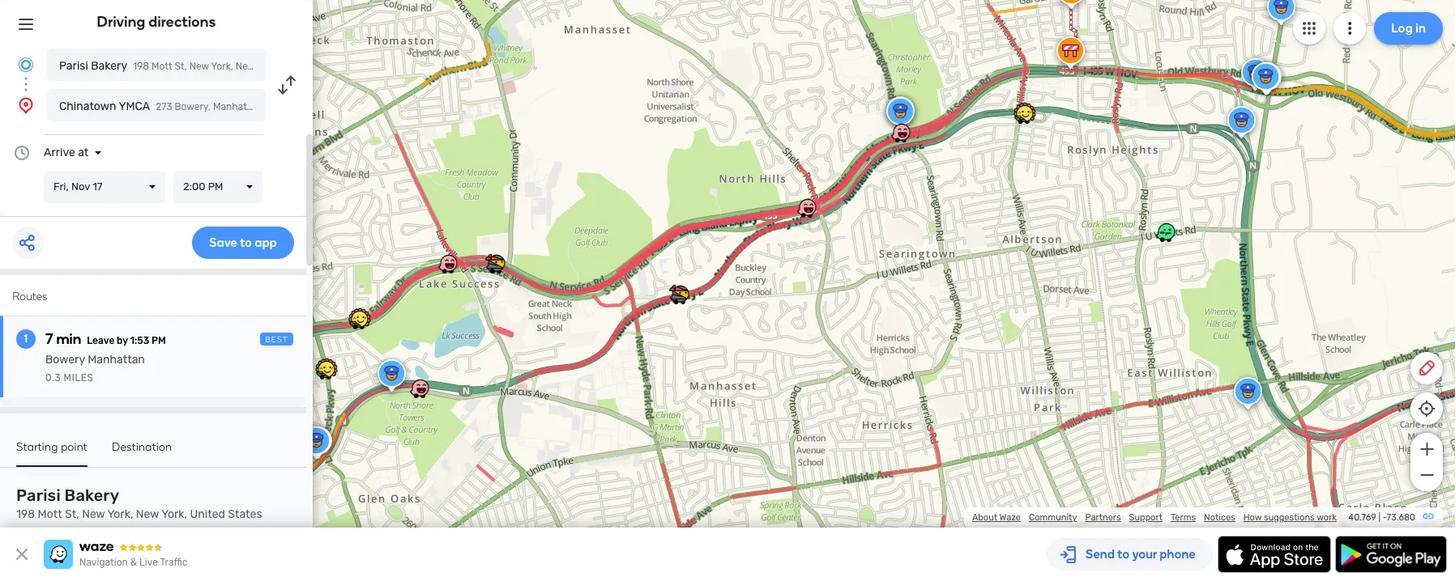 Task type: vqa. For each thing, say whether or not it's contained in the screenshot.
the Restaurant in Boston Lobster Seafood Restaurant 4501 Rosemead Blvd, Rosemead, Ca 91770, Usa
no



Task type: describe. For each thing, give the bounding box(es) containing it.
2 vertical spatial united
[[190, 508, 225, 522]]

40.769
[[1349, 513, 1377, 524]]

manhattan,
[[213, 101, 265, 113]]

community
[[1029, 513, 1078, 524]]

how suggestions work link
[[1244, 513, 1337, 524]]

notices link
[[1205, 513, 1236, 524]]

navigation & live traffic
[[79, 558, 188, 569]]

2:00
[[183, 181, 205, 193]]

1 horizontal spatial 198
[[133, 61, 149, 72]]

0 vertical spatial bakery
[[91, 59, 127, 73]]

2 vertical spatial states
[[228, 508, 262, 522]]

driving directions
[[97, 13, 216, 31]]

new up 'live'
[[136, 508, 159, 522]]

arrive at
[[44, 146, 89, 160]]

link image
[[1423, 511, 1436, 524]]

bowery
[[45, 353, 85, 367]]

bakery inside parisi bakery 198 mott st, new york, new york, united states
[[64, 486, 120, 506]]

2:00 pm
[[183, 181, 223, 193]]

live
[[139, 558, 158, 569]]

clock image
[[12, 143, 32, 163]]

x image
[[12, 546, 32, 565]]

zoom in image
[[1417, 440, 1438, 460]]

states inside chinatown ymca 273 bowery, manhattan, united states
[[299, 101, 329, 113]]

terms
[[1171, 513, 1196, 524]]

0 horizontal spatial st,
[[65, 508, 79, 522]]

best
[[265, 336, 289, 345]]

arrive
[[44, 146, 75, 160]]

new up navigation
[[82, 508, 105, 522]]

0 vertical spatial mott
[[152, 61, 172, 72]]

starting point
[[16, 441, 88, 455]]

0.3
[[45, 373, 61, 384]]

1:53
[[130, 336, 149, 347]]

support link
[[1130, 513, 1163, 524]]

chinatown
[[59, 100, 116, 113]]

support
[[1130, 513, 1163, 524]]

&
[[130, 558, 137, 569]]

leave
[[87, 336, 115, 347]]

terms link
[[1171, 513, 1196, 524]]

1 vertical spatial parisi bakery 198 mott st, new york, new york, united states
[[16, 486, 262, 522]]

destination
[[112, 441, 172, 455]]

zoom out image
[[1417, 466, 1438, 486]]

how
[[1244, 513, 1262, 524]]

min
[[56, 331, 81, 349]]

fri,
[[53, 181, 69, 193]]

bowery,
[[175, 101, 211, 113]]

driving
[[97, 13, 145, 31]]

waze
[[1000, 513, 1021, 524]]

7 min leave by 1:53 pm
[[45, 331, 166, 349]]

united inside chinatown ymca 273 bowery, manhattan, united states
[[267, 101, 297, 113]]

community link
[[1029, 513, 1078, 524]]

0 vertical spatial united
[[282, 61, 312, 72]]

7
[[45, 331, 53, 349]]



Task type: locate. For each thing, give the bounding box(es) containing it.
1 vertical spatial pm
[[152, 336, 166, 347]]

mott
[[152, 61, 172, 72], [38, 508, 62, 522]]

bakery down driving on the left top of the page
[[91, 59, 127, 73]]

73.680
[[1387, 513, 1416, 524]]

ymca
[[119, 100, 150, 113]]

|
[[1379, 513, 1381, 524]]

273
[[156, 101, 172, 113]]

pm right 2:00
[[208, 181, 223, 193]]

about waze community partners support terms notices how suggestions work
[[973, 513, 1337, 524]]

0 vertical spatial pm
[[208, 181, 223, 193]]

0 vertical spatial st,
[[175, 61, 187, 72]]

partners link
[[1086, 513, 1122, 524]]

mott down starting point button
[[38, 508, 62, 522]]

about
[[973, 513, 998, 524]]

united
[[282, 61, 312, 72], [267, 101, 297, 113], [190, 508, 225, 522]]

bakery down point
[[64, 486, 120, 506]]

pm right 1:53
[[152, 336, 166, 347]]

1 vertical spatial parisi
[[16, 486, 61, 506]]

0 vertical spatial states
[[315, 61, 344, 72]]

parisi bakery 198 mott st, new york, new york, united states down destination button
[[16, 486, 262, 522]]

work
[[1317, 513, 1337, 524]]

1
[[24, 332, 28, 346]]

york,
[[211, 61, 233, 72], [257, 61, 280, 72], [107, 508, 133, 522], [161, 508, 187, 522]]

st,
[[175, 61, 187, 72], [65, 508, 79, 522]]

routes
[[12, 290, 47, 304]]

suggestions
[[1265, 513, 1315, 524]]

198
[[133, 61, 149, 72], [16, 508, 35, 522]]

1 vertical spatial 198
[[16, 508, 35, 522]]

1 vertical spatial mott
[[38, 508, 62, 522]]

traffic
[[160, 558, 188, 569]]

parisi bakery 198 mott st, new york, new york, united states up chinatown ymca 273 bowery, manhattan, united states
[[59, 59, 344, 73]]

notices
[[1205, 513, 1236, 524]]

pm
[[208, 181, 223, 193], [152, 336, 166, 347]]

parisi up chinatown
[[59, 59, 88, 73]]

at
[[78, 146, 89, 160]]

current location image
[[16, 55, 36, 75]]

1 vertical spatial st,
[[65, 508, 79, 522]]

parisi bakery 198 mott st, new york, new york, united states
[[59, 59, 344, 73], [16, 486, 262, 522]]

0 vertical spatial parisi bakery 198 mott st, new york, new york, united states
[[59, 59, 344, 73]]

bowery manhattan 0.3 miles
[[45, 353, 145, 384]]

new up chinatown ymca 273 bowery, manhattan, united states
[[189, 61, 209, 72]]

198 up x icon
[[16, 508, 35, 522]]

chinatown ymca 273 bowery, manhattan, united states
[[59, 100, 329, 113]]

miles
[[64, 373, 94, 384]]

st, down starting point button
[[65, 508, 79, 522]]

bakery
[[91, 59, 127, 73], [64, 486, 120, 506]]

0 vertical spatial parisi
[[59, 59, 88, 73]]

1 vertical spatial states
[[299, 101, 329, 113]]

198 up ymca
[[133, 61, 149, 72]]

destination button
[[112, 441, 172, 466]]

st, up the bowery,
[[175, 61, 187, 72]]

pm inside 2:00 pm list box
[[208, 181, 223, 193]]

1 horizontal spatial pm
[[208, 181, 223, 193]]

directions
[[149, 13, 216, 31]]

starting point button
[[16, 441, 88, 468]]

fri, nov 17 list box
[[44, 171, 165, 203]]

17
[[93, 181, 102, 193]]

nov
[[71, 181, 90, 193]]

-
[[1383, 513, 1387, 524]]

2:00 pm list box
[[173, 171, 263, 203]]

pencil image
[[1418, 359, 1437, 379]]

about waze link
[[973, 513, 1021, 524]]

new up manhattan,
[[236, 61, 255, 72]]

point
[[61, 441, 88, 455]]

mott up 273 on the left of the page
[[152, 61, 172, 72]]

new
[[189, 61, 209, 72], [236, 61, 255, 72], [82, 508, 105, 522], [136, 508, 159, 522]]

location image
[[16, 96, 36, 115]]

parisi
[[59, 59, 88, 73], [16, 486, 61, 506]]

by
[[117, 336, 128, 347]]

1 horizontal spatial st,
[[175, 61, 187, 72]]

0 horizontal spatial 198
[[16, 508, 35, 522]]

0 horizontal spatial mott
[[38, 508, 62, 522]]

1 vertical spatial bakery
[[64, 486, 120, 506]]

partners
[[1086, 513, 1122, 524]]

pm inside 7 min leave by 1:53 pm
[[152, 336, 166, 347]]

1 horizontal spatial mott
[[152, 61, 172, 72]]

navigation
[[79, 558, 128, 569]]

fri, nov 17
[[53, 181, 102, 193]]

40.769 | -73.680
[[1349, 513, 1416, 524]]

parisi down starting point button
[[16, 486, 61, 506]]

starting
[[16, 441, 58, 455]]

1 vertical spatial united
[[267, 101, 297, 113]]

0 horizontal spatial pm
[[152, 336, 166, 347]]

states
[[315, 61, 344, 72], [299, 101, 329, 113], [228, 508, 262, 522]]

manhattan
[[88, 353, 145, 367]]

0 vertical spatial 198
[[133, 61, 149, 72]]



